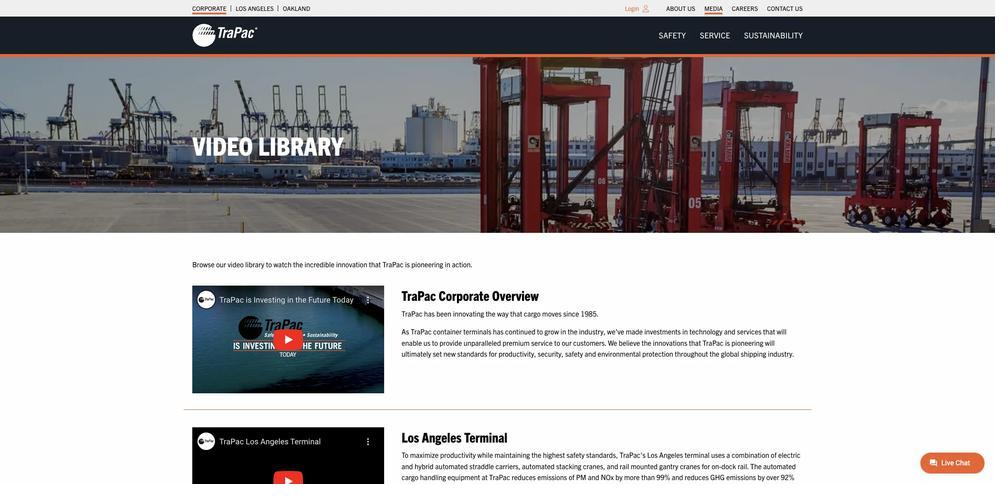Task type: describe. For each thing, give the bounding box(es) containing it.
believe
[[619, 338, 640, 347]]

terminal
[[465, 428, 508, 445]]

los for los angeles terminal
[[402, 428, 419, 445]]

the left clock on the right of page
[[699, 484, 709, 484]]

provide
[[440, 338, 462, 347]]

innovation
[[336, 260, 367, 269]]

92%
[[781, 473, 795, 482]]

browse
[[192, 260, 215, 269]]

moves
[[543, 309, 562, 318]]

2 reduces from the left
[[685, 473, 709, 482]]

standards
[[458, 350, 487, 358]]

dock
[[722, 462, 736, 471]]

oakland
[[283, 4, 310, 12]]

over
[[767, 473, 780, 482]]

trapac corporate overview
[[402, 287, 539, 304]]

as
[[402, 327, 409, 336]]

cranes
[[680, 462, 701, 471]]

container
[[433, 327, 462, 336]]

for inside to maximize productivity while maintaining the highest safety standards, trapac's los angeles terminal uses a combination of electric and hybrid automated straddle carriers, automated stacking cranes, and rail mounted gantry cranes for on-dock rail. the automated cargo handling equipment at trapac reduces emissions of pm and nox by more than 99% and reduces ghg emissions by over 92% per teu. additionally, the automated process enables us to conduct yard operations virtually round the clock and minimizes
[[702, 462, 710, 471]]

continued
[[505, 327, 536, 336]]

maintaining
[[495, 451, 530, 459]]

way
[[497, 309, 509, 318]]

library
[[258, 129, 344, 161]]

that right "way"
[[510, 309, 522, 318]]

highest
[[543, 451, 565, 459]]

browse our video library to watch the incredible innovation that trapac is pioneering in action.
[[192, 260, 473, 269]]

enable
[[402, 338, 422, 347]]

than
[[642, 473, 655, 482]]

ghg
[[711, 473, 725, 482]]

trapac's
[[620, 451, 646, 459]]

the
[[751, 462, 762, 471]]

careers link
[[732, 2, 758, 14]]

additionally,
[[429, 484, 467, 484]]

mounted
[[631, 462, 658, 471]]

yard
[[607, 484, 620, 484]]

hybrid
[[415, 462, 434, 471]]

1 reduces from the left
[[512, 473, 536, 482]]

to up service
[[537, 327, 543, 336]]

grow
[[545, 327, 559, 336]]

to up set
[[432, 338, 438, 347]]

service
[[700, 30, 730, 40]]

sustainability link
[[737, 27, 810, 44]]

and left services
[[724, 327, 736, 336]]

global
[[721, 350, 739, 358]]

security,
[[538, 350, 564, 358]]

1 horizontal spatial will
[[777, 327, 787, 336]]

1 by from the left
[[616, 473, 623, 482]]

0 vertical spatial of
[[771, 451, 777, 459]]

industry.
[[768, 350, 795, 358]]

protection
[[643, 350, 674, 358]]

productivity,
[[499, 350, 536, 358]]

watch
[[274, 260, 292, 269]]

innovations
[[653, 338, 688, 347]]

contact us link
[[768, 2, 803, 14]]

as trapac container terminals has continued to grow in the industry, we've made investments in technology and services that will enable us to provide unparalleled premium service to our customers. we believe the innovations that trapac is pioneering will ultimately set new standards for productivity, security, safety and environmental protection throughout the global shipping industry.
[[402, 327, 795, 358]]

that right innovation
[[369, 260, 381, 269]]

conduct
[[580, 484, 605, 484]]

shipping
[[741, 350, 767, 358]]

pm
[[576, 473, 587, 482]]

process
[[514, 484, 538, 484]]

and up conduct
[[588, 473, 600, 482]]

has inside as trapac container terminals has continued to grow in the industry, we've made investments in technology and services that will enable us to provide unparalleled premium service to our customers. we believe the innovations that trapac is pioneering will ultimately set new standards for productivity, security, safety and environmental protection throughout the global shipping industry.
[[493, 327, 504, 336]]

rail.
[[738, 462, 749, 471]]

careers
[[732, 4, 758, 12]]

per
[[402, 484, 412, 484]]

combination
[[732, 451, 770, 459]]

customers.
[[574, 338, 607, 347]]

stacking
[[556, 462, 582, 471]]

automated up over
[[764, 462, 796, 471]]

been
[[437, 309, 452, 318]]

services
[[737, 327, 762, 336]]

innovating
[[453, 309, 484, 318]]

investments
[[645, 327, 681, 336]]

safety
[[659, 30, 686, 40]]

login link
[[625, 4, 640, 12]]

to
[[402, 451, 409, 459]]

0 horizontal spatial of
[[569, 473, 575, 482]]

the up protection
[[642, 338, 652, 347]]

video
[[228, 260, 244, 269]]

corporate image
[[192, 23, 258, 48]]

us for contact us
[[795, 4, 803, 12]]

productivity
[[440, 451, 476, 459]]

that right services
[[764, 327, 776, 336]]

the left "way"
[[486, 309, 496, 318]]

about
[[667, 4, 686, 12]]

our inside as trapac container terminals has continued to grow in the industry, we've made investments in technology and services that will enable us to provide unparalleled premium service to our customers. we believe the innovations that trapac is pioneering will ultimately set new standards for productivity, security, safety and environmental protection throughout the global shipping industry.
[[562, 338, 572, 347]]

to down grow
[[554, 338, 560, 347]]

about us
[[667, 4, 696, 12]]

los for los angeles
[[236, 4, 247, 12]]

cranes,
[[583, 462, 605, 471]]

while
[[478, 451, 493, 459]]

is inside as trapac container terminals has continued to grow in the industry, we've made investments in technology and services that will enable us to provide unparalleled premium service to our customers. we believe the innovations that trapac is pioneering will ultimately set new standards for productivity, security, safety and environmental protection throughout the global shipping industry.
[[725, 338, 730, 347]]

virtually
[[655, 484, 678, 484]]

the right watch
[[293, 260, 303, 269]]

standards,
[[586, 451, 618, 459]]

since
[[564, 309, 579, 318]]

unparalleled
[[464, 338, 501, 347]]

corporate inside main content
[[439, 287, 490, 304]]

menu bar containing safety
[[652, 27, 810, 44]]

2 horizontal spatial in
[[683, 327, 688, 336]]

los angeles terminal
[[402, 428, 508, 445]]

about us link
[[667, 2, 696, 14]]



Task type: locate. For each thing, give the bounding box(es) containing it.
automated down highest at the bottom of the page
[[522, 462, 555, 471]]

and down customers. at right bottom
[[585, 350, 596, 358]]

0 horizontal spatial our
[[216, 260, 226, 269]]

to down pm
[[573, 484, 579, 484]]

safety
[[565, 350, 583, 358], [567, 451, 585, 459]]

of
[[771, 451, 777, 459], [569, 473, 575, 482]]

0 horizontal spatial by
[[616, 473, 623, 482]]

angeles inside to maximize productivity while maintaining the highest safety standards, trapac's los angeles terminal uses a combination of electric and hybrid automated straddle carriers, automated stacking cranes, and rail mounted gantry cranes for on-dock rail. the automated cargo handling equipment at trapac reduces emissions of pm and nox by more than 99% and reduces ghg emissions by over 92% per teu. additionally, the automated process enables us to conduct yard operations virtually round the clock and minimizes
[[660, 451, 683, 459]]

terminal
[[685, 451, 710, 459]]

contact
[[768, 4, 794, 12]]

us right enable
[[424, 338, 431, 347]]

cargo
[[524, 309, 541, 318], [402, 473, 419, 482]]

trapac
[[383, 260, 404, 269], [402, 287, 436, 304], [402, 309, 423, 318], [411, 327, 432, 336], [703, 338, 724, 347], [489, 473, 510, 482]]

safety up stacking
[[567, 451, 585, 459]]

for down unparalleled
[[489, 350, 497, 358]]

corporate up 'innovating'
[[439, 287, 490, 304]]

ultimately
[[402, 350, 431, 358]]

to left watch
[[266, 260, 272, 269]]

gantry
[[660, 462, 679, 471]]

0 horizontal spatial in
[[445, 260, 451, 269]]

has
[[424, 309, 435, 318], [493, 327, 504, 336]]

cargo left moves
[[524, 309, 541, 318]]

us inside as trapac container terminals has continued to grow in the industry, we've made investments in technology and services that will enable us to provide unparalleled premium service to our customers. we believe the innovations that trapac is pioneering will ultimately set new standards for productivity, security, safety and environmental protection throughout the global shipping industry.
[[424, 338, 431, 347]]

emissions up enables
[[538, 473, 567, 482]]

made
[[626, 327, 643, 336]]

operations
[[621, 484, 653, 484]]

pioneering down services
[[732, 338, 764, 347]]

0 horizontal spatial angeles
[[248, 4, 274, 12]]

safety down customers. at right bottom
[[565, 350, 583, 358]]

maximize
[[410, 451, 439, 459]]

0 horizontal spatial has
[[424, 309, 435, 318]]

0 horizontal spatial emissions
[[538, 473, 567, 482]]

1 horizontal spatial cargo
[[524, 309, 541, 318]]

for inside as trapac container terminals has continued to grow in the industry, we've made investments in technology and services that will enable us to provide unparalleled premium service to our customers. we believe the innovations that trapac is pioneering will ultimately set new standards for productivity, security, safety and environmental protection throughout the global shipping industry.
[[489, 350, 497, 358]]

light image
[[643, 5, 649, 12]]

that up throughout at right bottom
[[689, 338, 701, 347]]

our
[[216, 260, 226, 269], [562, 338, 572, 347]]

los up mounted
[[648, 451, 658, 459]]

enables
[[539, 484, 563, 484]]

pioneering
[[412, 260, 443, 269], [732, 338, 764, 347]]

1 horizontal spatial is
[[725, 338, 730, 347]]

1 vertical spatial for
[[702, 462, 710, 471]]

throughout
[[675, 350, 708, 358]]

of left pm
[[569, 473, 575, 482]]

more
[[625, 473, 640, 482]]

2 by from the left
[[758, 473, 765, 482]]

we
[[608, 338, 617, 347]]

1 horizontal spatial angeles
[[422, 428, 462, 445]]

library
[[245, 260, 264, 269]]

us
[[688, 4, 696, 12], [795, 4, 803, 12]]

safety inside to maximize productivity while maintaining the highest safety standards, trapac's los angeles terminal uses a combination of electric and hybrid automated straddle carriers, automated stacking cranes, and rail mounted gantry cranes for on-dock rail. the automated cargo handling equipment at trapac reduces emissions of pm and nox by more than 99% and reduces ghg emissions by over 92% per teu. additionally, the automated process enables us to conduct yard operations virtually round the clock and minimizes
[[567, 451, 585, 459]]

angeles up gantry
[[660, 451, 683, 459]]

los angeles
[[236, 4, 274, 12]]

emissions
[[538, 473, 567, 482], [727, 473, 756, 482]]

safety inside as trapac container terminals has continued to grow in the industry, we've made investments in technology and services that will enable us to provide unparalleled premium service to our customers. we believe the innovations that trapac is pioneering will ultimately set new standards for productivity, security, safety and environmental protection throughout the global shipping industry.
[[565, 350, 583, 358]]

0 horizontal spatial los
[[236, 4, 247, 12]]

0 horizontal spatial for
[[489, 350, 497, 358]]

99%
[[657, 473, 670, 482]]

in left action.
[[445, 260, 451, 269]]

pioneering left action.
[[412, 260, 443, 269]]

1 horizontal spatial pioneering
[[732, 338, 764, 347]]

corporate link
[[192, 2, 227, 14]]

1 vertical spatial los
[[402, 428, 419, 445]]

we've
[[607, 327, 625, 336]]

by up yard at the right bottom of the page
[[616, 473, 623, 482]]

the left global
[[710, 350, 720, 358]]

and down to on the left of page
[[402, 462, 413, 471]]

1 horizontal spatial emissions
[[727, 473, 756, 482]]

service
[[532, 338, 553, 347]]

2 us from the left
[[795, 4, 803, 12]]

the left highest at the bottom of the page
[[532, 451, 542, 459]]

equipment
[[448, 473, 480, 482]]

main content
[[184, 259, 812, 484]]

emissions down rail.
[[727, 473, 756, 482]]

on-
[[712, 462, 722, 471]]

1 vertical spatial safety
[[567, 451, 585, 459]]

0 vertical spatial us
[[424, 338, 431, 347]]

1 vertical spatial has
[[493, 327, 504, 336]]

oakland link
[[283, 2, 310, 14]]

will
[[777, 327, 787, 336], [765, 338, 775, 347]]

los up to on the left of page
[[402, 428, 419, 445]]

1 vertical spatial our
[[562, 338, 572, 347]]

straddle
[[470, 462, 494, 471]]

and left rail
[[607, 462, 618, 471]]

2 vertical spatial angeles
[[660, 451, 683, 459]]

1 vertical spatial will
[[765, 338, 775, 347]]

incredible
[[305, 260, 335, 269]]

0 horizontal spatial will
[[765, 338, 775, 347]]

handling
[[420, 473, 446, 482]]

video library
[[192, 129, 344, 161]]

los
[[236, 4, 247, 12], [402, 428, 419, 445], [648, 451, 658, 459]]

0 vertical spatial corporate
[[192, 4, 227, 12]]

0 vertical spatial cargo
[[524, 309, 541, 318]]

los angeles link
[[236, 2, 274, 14]]

angeles for los angeles terminal
[[422, 428, 462, 445]]

1 horizontal spatial us
[[564, 484, 571, 484]]

0 horizontal spatial us
[[424, 338, 431, 347]]

1 horizontal spatial for
[[702, 462, 710, 471]]

0 vertical spatial is
[[405, 260, 410, 269]]

pioneering inside as trapac container terminals has continued to grow in the industry, we've made investments in technology and services that will enable us to provide unparalleled premium service to our customers. we believe the innovations that trapac is pioneering will ultimately set new standards for productivity, security, safety and environmental protection throughout the global shipping industry.
[[732, 338, 764, 347]]

for left on-
[[702, 462, 710, 471]]

1 us from the left
[[688, 4, 696, 12]]

angeles
[[248, 4, 274, 12], [422, 428, 462, 445], [660, 451, 683, 459]]

and up the round on the right bottom
[[672, 473, 683, 482]]

us right enables
[[564, 484, 571, 484]]

environmental
[[598, 350, 641, 358]]

is
[[405, 260, 410, 269], [725, 338, 730, 347]]

by
[[616, 473, 623, 482], [758, 473, 765, 482]]

safety link
[[652, 27, 693, 44]]

us inside to maximize productivity while maintaining the highest safety standards, trapac's los angeles terminal uses a combination of electric and hybrid automated straddle carriers, automated stacking cranes, and rail mounted gantry cranes for on-dock rail. the automated cargo handling equipment at trapac reduces emissions of pm and nox by more than 99% and reduces ghg emissions by over 92% per teu. additionally, the automated process enables us to conduct yard operations virtually round the clock and minimizes
[[564, 484, 571, 484]]

0 vertical spatial our
[[216, 260, 226, 269]]

0 horizontal spatial is
[[405, 260, 410, 269]]

angeles up "productivity" on the left bottom of the page
[[422, 428, 462, 445]]

1 horizontal spatial of
[[771, 451, 777, 459]]

0 vertical spatial for
[[489, 350, 497, 358]]

service link
[[693, 27, 737, 44]]

0 horizontal spatial us
[[688, 4, 696, 12]]

1 vertical spatial angeles
[[422, 428, 462, 445]]

electric
[[779, 451, 801, 459]]

1 vertical spatial cargo
[[402, 473, 419, 482]]

nox
[[601, 473, 614, 482]]

menu bar up service
[[662, 2, 808, 14]]

in up innovations
[[683, 327, 688, 336]]

us right the about
[[688, 4, 696, 12]]

0 horizontal spatial pioneering
[[412, 260, 443, 269]]

1 horizontal spatial corporate
[[439, 287, 490, 304]]

of left electric
[[771, 451, 777, 459]]

1 horizontal spatial reduces
[[685, 473, 709, 482]]

by up the minimizes
[[758, 473, 765, 482]]

0 vertical spatial pioneering
[[412, 260, 443, 269]]

new
[[444, 350, 456, 358]]

our left video
[[216, 260, 226, 269]]

los inside to maximize productivity while maintaining the highest safety standards, trapac's los angeles terminal uses a combination of electric and hybrid automated straddle carriers, automated stacking cranes, and rail mounted gantry cranes for on-dock rail. the automated cargo handling equipment at trapac reduces emissions of pm and nox by more than 99% and reduces ghg emissions by over 92% per teu. additionally, the automated process enables us to conduct yard operations virtually round the clock and minimizes
[[648, 451, 658, 459]]

0 vertical spatial angeles
[[248, 4, 274, 12]]

corporate up the corporate image
[[192, 4, 227, 12]]

minimizes
[[741, 484, 772, 484]]

sustainability
[[744, 30, 803, 40]]

2 horizontal spatial los
[[648, 451, 658, 459]]

1 emissions from the left
[[538, 473, 567, 482]]

2 vertical spatial los
[[648, 451, 658, 459]]

angeles left oakland link
[[248, 4, 274, 12]]

the down since
[[568, 327, 578, 336]]

uses
[[712, 451, 725, 459]]

login
[[625, 4, 640, 12]]

has left been
[[424, 309, 435, 318]]

1 vertical spatial us
[[564, 484, 571, 484]]

has down trapac has been innovating the way that cargo moves since 1985.
[[493, 327, 504, 336]]

0 horizontal spatial reduces
[[512, 473, 536, 482]]

clock
[[711, 484, 727, 484]]

automated down "productivity" on the left bottom of the page
[[435, 462, 468, 471]]

us
[[424, 338, 431, 347], [564, 484, 571, 484]]

angeles for los angeles
[[248, 4, 274, 12]]

and
[[724, 327, 736, 336], [585, 350, 596, 358], [402, 462, 413, 471], [607, 462, 618, 471], [588, 473, 600, 482], [672, 473, 683, 482], [728, 484, 740, 484]]

in
[[445, 260, 451, 269], [561, 327, 566, 336], [683, 327, 688, 336]]

trapac inside to maximize productivity while maintaining the highest safety standards, trapac's los angeles terminal uses a combination of electric and hybrid automated straddle carriers, automated stacking cranes, and rail mounted gantry cranes for on-dock rail. the automated cargo handling equipment at trapac reduces emissions of pm and nox by more than 99% and reduces ghg emissions by over 92% per teu. additionally, the automated process enables us to conduct yard operations virtually round the clock and minimizes
[[489, 473, 510, 482]]

our up security,
[[562, 338, 572, 347]]

0 vertical spatial safety
[[565, 350, 583, 358]]

1 vertical spatial is
[[725, 338, 730, 347]]

0 vertical spatial los
[[236, 4, 247, 12]]

0 horizontal spatial cargo
[[402, 473, 419, 482]]

0 vertical spatial menu bar
[[662, 2, 808, 14]]

1 horizontal spatial by
[[758, 473, 765, 482]]

media link
[[705, 2, 723, 14]]

1 vertical spatial corporate
[[439, 287, 490, 304]]

cargo inside to maximize productivity while maintaining the highest safety standards, trapac's los angeles terminal uses a combination of electric and hybrid automated straddle carriers, automated stacking cranes, and rail mounted gantry cranes for on-dock rail. the automated cargo handling equipment at trapac reduces emissions of pm and nox by more than 99% and reduces ghg emissions by over 92% per teu. additionally, the automated process enables us to conduct yard operations virtually round the clock and minimizes
[[402, 473, 419, 482]]

1 horizontal spatial in
[[561, 327, 566, 336]]

industry,
[[579, 327, 606, 336]]

1 vertical spatial menu bar
[[652, 27, 810, 44]]

reduces up process
[[512, 473, 536, 482]]

set
[[433, 350, 442, 358]]

1 horizontal spatial our
[[562, 338, 572, 347]]

menu bar containing about us
[[662, 2, 808, 14]]

1985.
[[581, 309, 599, 318]]

2 emissions from the left
[[727, 473, 756, 482]]

us right contact
[[795, 4, 803, 12]]

1 horizontal spatial us
[[795, 4, 803, 12]]

media
[[705, 4, 723, 12]]

menu bar
[[662, 2, 808, 14], [652, 27, 810, 44]]

video
[[192, 129, 253, 161]]

terminals
[[464, 327, 492, 336]]

1 horizontal spatial los
[[402, 428, 419, 445]]

1 horizontal spatial has
[[493, 327, 504, 336]]

to maximize productivity while maintaining the highest safety standards, trapac's los angeles terminal uses a combination of electric and hybrid automated straddle carriers, automated stacking cranes, and rail mounted gantry cranes for on-dock rail. the automated cargo handling equipment at trapac reduces emissions of pm and nox by more than 99% and reduces ghg emissions by over 92% per teu. additionally, the automated process enables us to conduct yard operations virtually round the clock and minimizes 
[[402, 451, 801, 484]]

round
[[680, 484, 698, 484]]

action.
[[452, 260, 473, 269]]

0 vertical spatial has
[[424, 309, 435, 318]]

cargo up per
[[402, 473, 419, 482]]

menu bar down careers at the top right of the page
[[652, 27, 810, 44]]

1 vertical spatial pioneering
[[732, 338, 764, 347]]

main content containing trapac corporate overview
[[184, 259, 812, 484]]

trapac has been innovating the way that cargo moves since 1985.
[[402, 309, 599, 318]]

2 horizontal spatial angeles
[[660, 451, 683, 459]]

to inside to maximize productivity while maintaining the highest safety standards, trapac's los angeles terminal uses a combination of electric and hybrid automated straddle carriers, automated stacking cranes, and rail mounted gantry cranes for on-dock rail. the automated cargo handling equipment at trapac reduces emissions of pm and nox by more than 99% and reduces ghg emissions by over 92% per teu. additionally, the automated process enables us to conduct yard operations virtually round the clock and minimizes
[[573, 484, 579, 484]]

us for about us
[[688, 4, 696, 12]]

1 vertical spatial of
[[569, 473, 575, 482]]

automated
[[435, 462, 468, 471], [522, 462, 555, 471], [764, 462, 796, 471], [480, 484, 512, 484]]

automated down at
[[480, 484, 512, 484]]

teu.
[[413, 484, 428, 484]]

the down equipment
[[469, 484, 478, 484]]

los up the corporate image
[[236, 4, 247, 12]]

and right clock on the right of page
[[728, 484, 740, 484]]

in right grow
[[561, 327, 566, 336]]

reduces up the round on the right bottom
[[685, 473, 709, 482]]

0 vertical spatial will
[[777, 327, 787, 336]]

0 horizontal spatial corporate
[[192, 4, 227, 12]]

a
[[727, 451, 730, 459]]



Task type: vqa. For each thing, say whether or not it's contained in the screenshot.
the rightmost pioneering
yes



